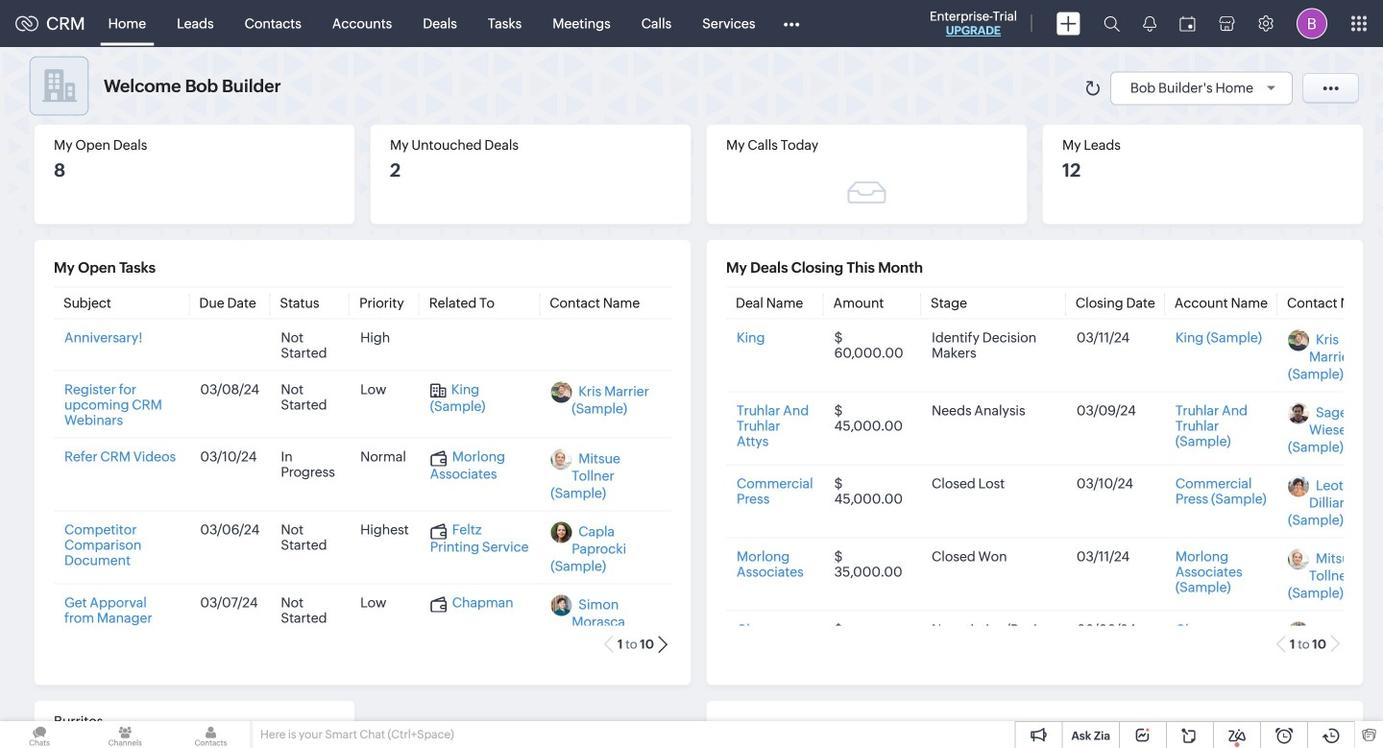 Task type: locate. For each thing, give the bounding box(es) containing it.
signals image
[[1143, 15, 1157, 32]]

profile element
[[1285, 0, 1339, 47]]

Other Modules field
[[771, 8, 812, 39]]

chats image
[[0, 721, 79, 748]]



Task type: vqa. For each thing, say whether or not it's contained in the screenshot.
Search element
yes



Task type: describe. For each thing, give the bounding box(es) containing it.
search element
[[1092, 0, 1132, 47]]

calendar image
[[1180, 16, 1196, 31]]

search image
[[1104, 15, 1120, 32]]

channels image
[[86, 721, 165, 748]]

signals element
[[1132, 0, 1168, 47]]

create menu image
[[1057, 12, 1081, 35]]

create menu element
[[1045, 0, 1092, 47]]

logo image
[[15, 16, 38, 31]]

contacts image
[[171, 721, 250, 748]]

profile image
[[1297, 8, 1328, 39]]



